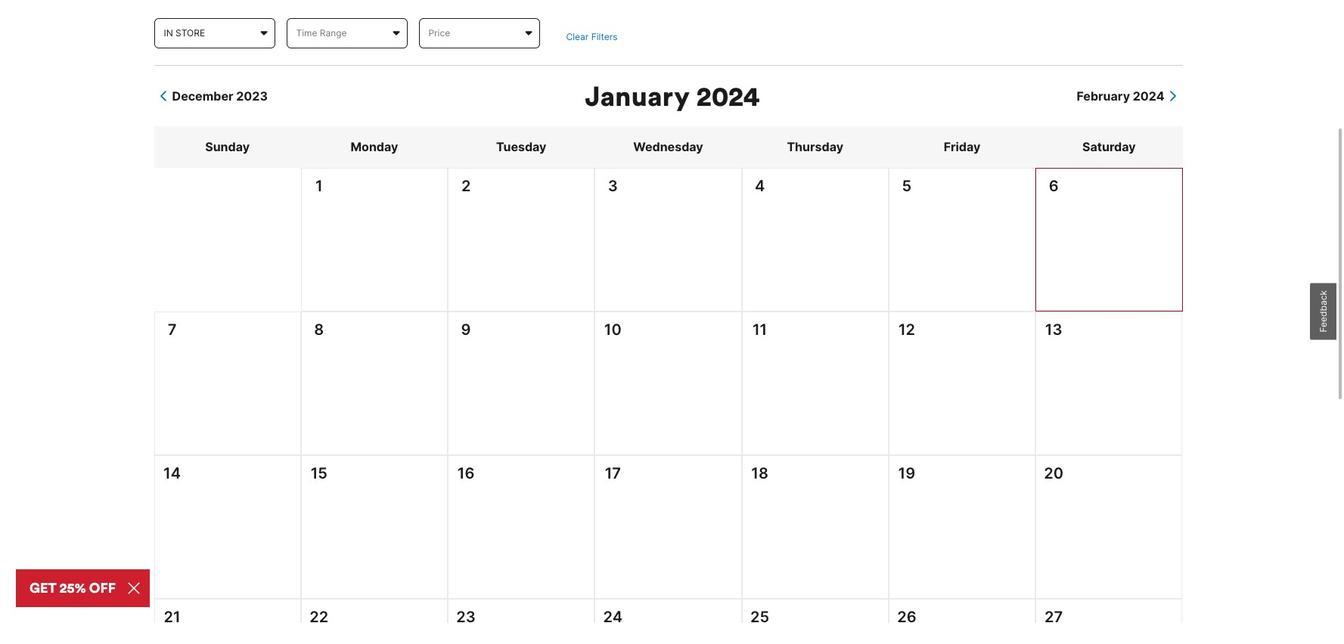 Task type: vqa. For each thing, say whether or not it's contained in the screenshot.
Craft
no



Task type: locate. For each thing, give the bounding box(es) containing it.
3
[[608, 177, 618, 195]]

20
[[1044, 465, 1064, 483]]

2
[[461, 177, 471, 195]]

monday
[[351, 139, 398, 154]]

17
[[605, 465, 621, 483]]

list for 2
[[449, 198, 594, 205]]

clear filters
[[566, 31, 618, 42]]

8
[[314, 321, 324, 339]]

list for 16
[[449, 485, 594, 493]]

list for 15
[[302, 485, 447, 493]]

1
[[315, 177, 323, 195]]

friday
[[944, 139, 981, 154]]

11
[[753, 321, 767, 339]]

input Experience Type field
[[154, 18, 275, 48]]

list
[[154, 168, 1183, 312], [302, 198, 447, 205], [449, 198, 594, 205], [743, 198, 888, 205], [889, 198, 1035, 205], [1036, 198, 1182, 205], [154, 312, 1183, 456], [155, 341, 300, 349], [302, 341, 447, 349], [449, 341, 594, 349], [743, 341, 888, 349], [154, 456, 1183, 599], [155, 485, 300, 493], [302, 485, 447, 493], [449, 485, 594, 493], [743, 485, 888, 493], [154, 599, 1183, 623]]

list for 9
[[449, 341, 594, 349]]

16
[[457, 465, 475, 483]]

thursday
[[787, 139, 843, 154]]

10
[[604, 321, 622, 339]]

15
[[311, 465, 327, 483]]

input Price field
[[419, 18, 540, 48]]

tuesday
[[496, 139, 546, 154]]

clear filters button
[[566, 30, 618, 44]]

list for 18
[[743, 485, 888, 493]]

5
[[902, 177, 912, 195]]

1 horizontal spatial 2024
[[1133, 89, 1164, 104]]

list for 1
[[302, 198, 447, 205]]

list for 8
[[302, 341, 447, 349]]

2024 for january 2024
[[696, 79, 760, 114]]

18
[[751, 465, 768, 483]]

list containing 1
[[154, 168, 1183, 312]]

list for 14
[[155, 485, 300, 493]]

january 2024
[[585, 79, 760, 114]]

sunday
[[205, 139, 250, 154]]

12
[[899, 321, 915, 339]]

0 horizontal spatial 2024
[[696, 79, 760, 114]]

2024
[[696, 79, 760, 114], [1133, 89, 1164, 104]]

saturday
[[1082, 139, 1136, 154]]

february
[[1077, 89, 1130, 104]]

2024 for february 2024
[[1133, 89, 1164, 104]]



Task type: describe. For each thing, give the bounding box(es) containing it.
list containing 14
[[154, 456, 1183, 599]]

december
[[172, 89, 233, 104]]

list for 6
[[1036, 198, 1182, 205]]

13
[[1045, 321, 1062, 339]]

9
[[461, 321, 471, 339]]

wednesday
[[633, 139, 703, 154]]

list for 7
[[155, 341, 300, 349]]

7
[[168, 321, 177, 339]]

2023
[[236, 89, 268, 104]]

4
[[755, 177, 765, 195]]

list containing 7
[[154, 312, 1183, 456]]

list for 5
[[889, 198, 1035, 205]]

december 2023
[[172, 89, 268, 104]]

14
[[163, 465, 181, 483]]

filters
[[591, 31, 618, 42]]

february 2024
[[1077, 89, 1164, 104]]

input Time Range field
[[286, 18, 407, 48]]

clear
[[566, 31, 589, 42]]

list for 4
[[743, 198, 888, 205]]

list for 11
[[743, 341, 888, 349]]

january
[[585, 79, 690, 114]]

19
[[898, 465, 915, 483]]

6
[[1049, 177, 1059, 195]]



